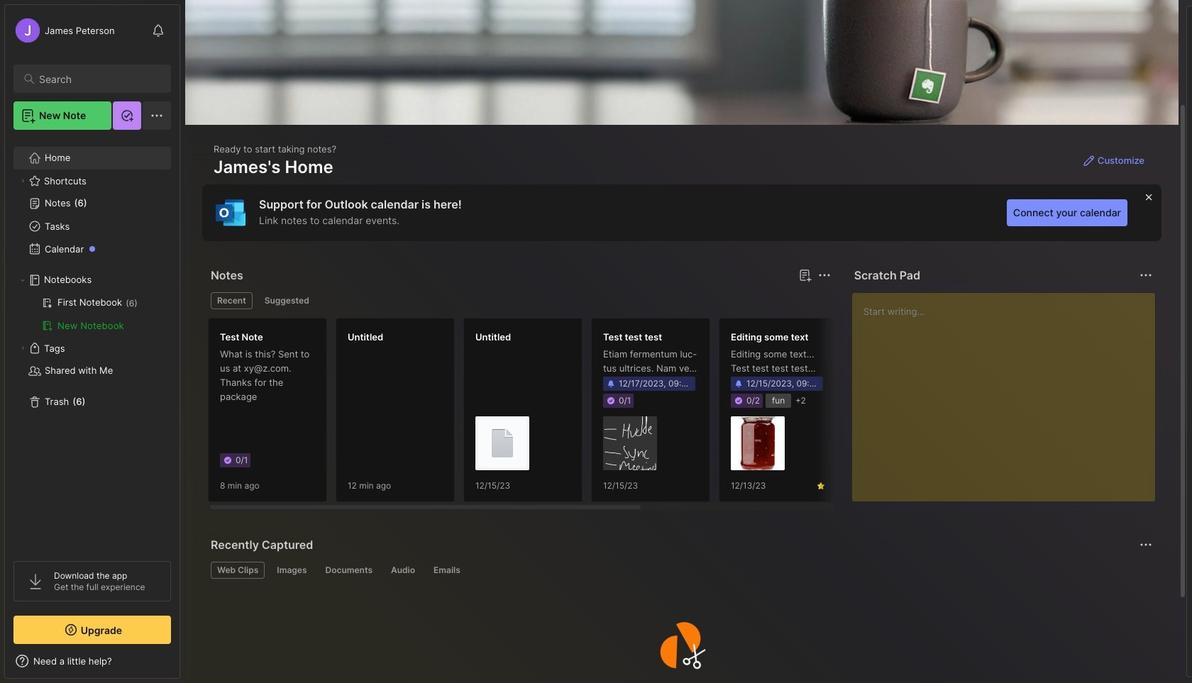 Task type: vqa. For each thing, say whether or not it's contained in the screenshot.
the 'minutes'
no



Task type: describe. For each thing, give the bounding box(es) containing it.
1 thumbnail image from the left
[[476, 417, 530, 471]]

2 more actions field from the left
[[1137, 265, 1156, 285]]

Search text field
[[39, 72, 158, 86]]

tree inside main element
[[5, 138, 180, 549]]

none search field inside main element
[[39, 70, 158, 87]]

1 more actions field from the left
[[815, 265, 835, 285]]



Task type: locate. For each thing, give the bounding box(es) containing it.
1 horizontal spatial thumbnail image
[[603, 417, 657, 471]]

2 horizontal spatial thumbnail image
[[731, 417, 785, 471]]

0 horizontal spatial more actions field
[[815, 265, 835, 285]]

more actions image
[[816, 267, 833, 284]]

expand notebooks image
[[18, 276, 27, 285]]

More actions field
[[815, 265, 835, 285], [1137, 265, 1156, 285]]

more actions image
[[1138, 267, 1155, 284]]

tab
[[211, 292, 253, 310], [258, 292, 316, 310], [211, 562, 265, 579], [271, 562, 313, 579], [319, 562, 379, 579], [385, 562, 422, 579], [427, 562, 467, 579]]

thumbnail image
[[476, 417, 530, 471], [603, 417, 657, 471], [731, 417, 785, 471]]

tab list
[[211, 292, 829, 310], [211, 562, 1151, 579]]

group
[[13, 292, 170, 337]]

row group
[[208, 318, 1102, 511]]

Account field
[[13, 16, 115, 45]]

WHAT'S NEW field
[[5, 650, 180, 673]]

tree
[[5, 138, 180, 549]]

1 horizontal spatial more actions field
[[1137, 265, 1156, 285]]

2 tab list from the top
[[211, 562, 1151, 579]]

None search field
[[39, 70, 158, 87]]

click to collapse image
[[179, 657, 190, 674]]

1 tab list from the top
[[211, 292, 829, 310]]

3 thumbnail image from the left
[[731, 417, 785, 471]]

expand tags image
[[18, 344, 27, 353]]

Start writing… text field
[[864, 293, 1155, 491]]

1 vertical spatial tab list
[[211, 562, 1151, 579]]

0 horizontal spatial thumbnail image
[[476, 417, 530, 471]]

2 thumbnail image from the left
[[603, 417, 657, 471]]

group inside tree
[[13, 292, 170, 337]]

0 vertical spatial tab list
[[211, 292, 829, 310]]

main element
[[0, 0, 185, 684]]



